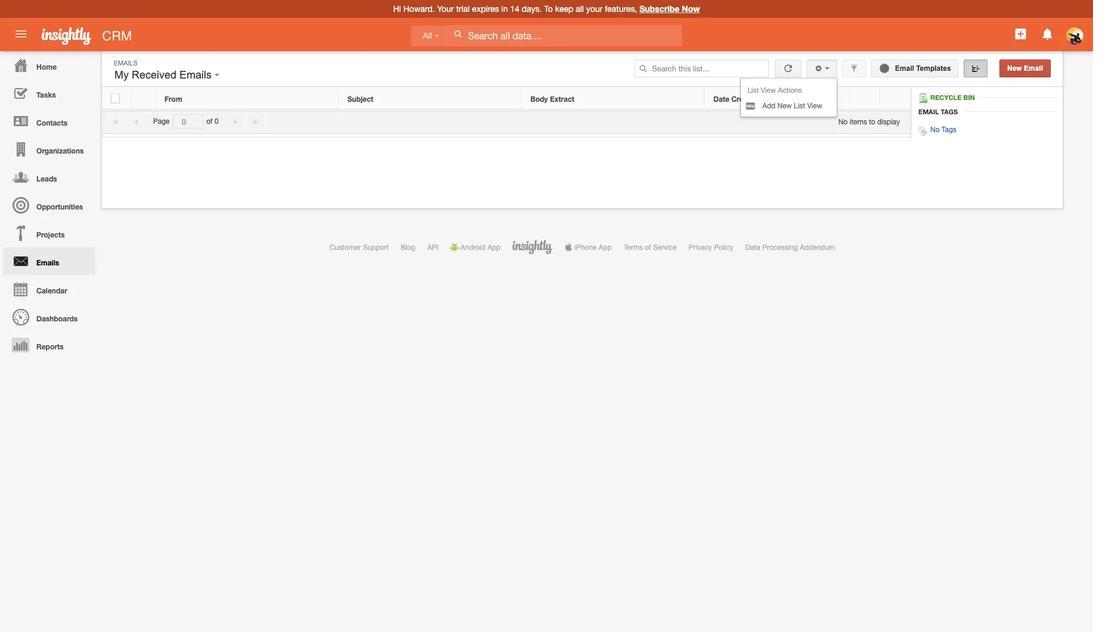 Task type: describe. For each thing, give the bounding box(es) containing it.
templates
[[916, 64, 951, 72]]

show list view filters image
[[850, 64, 858, 73]]

date created
[[713, 95, 759, 103]]

created
[[731, 95, 759, 103]]

email for tags
[[918, 108, 939, 116]]

crm
[[102, 28, 132, 43]]

date
[[713, 95, 729, 103]]

navigation containing home
[[0, 51, 95, 359]]

projects
[[36, 231, 65, 239]]

all
[[423, 31, 432, 40]]

customer support link
[[330, 243, 389, 252]]

all link
[[411, 25, 447, 47]]

iphone app
[[575, 243, 612, 252]]

1 horizontal spatial view
[[807, 101, 822, 110]]

dashboards
[[36, 315, 78, 323]]

my received emails button
[[111, 66, 222, 84]]

emails link
[[3, 247, 95, 275]]

my
[[114, 69, 129, 81]]

privacy policy
[[689, 243, 733, 252]]

email inside 'link'
[[1024, 64, 1043, 72]]

app for iphone app
[[599, 243, 612, 252]]

now
[[682, 4, 700, 14]]

api link
[[427, 243, 438, 252]]

blog
[[401, 243, 415, 252]]

your
[[437, 4, 454, 14]]

organizations
[[36, 147, 84, 155]]

home link
[[3, 51, 95, 79]]

body extract
[[530, 95, 574, 103]]

hi
[[393, 4, 401, 14]]

add
[[762, 101, 776, 110]]

your
[[586, 4, 603, 14]]

organizations link
[[3, 135, 95, 163]]

recycle
[[930, 94, 962, 102]]

Search all data.... text field
[[447, 25, 682, 46]]

0 vertical spatial emails
[[114, 59, 137, 67]]

from
[[165, 95, 182, 103]]

no items to display
[[838, 117, 900, 126]]

howard.
[[403, 4, 435, 14]]

terms
[[624, 243, 643, 252]]

1 horizontal spatial of
[[645, 243, 651, 252]]

to
[[869, 117, 875, 126]]

data
[[745, 243, 760, 252]]

subject
[[347, 95, 373, 103]]

page
[[153, 117, 170, 126]]

14
[[510, 4, 519, 14]]

trial
[[456, 4, 470, 14]]

days.
[[522, 4, 542, 14]]

list view actions link
[[726, 82, 837, 98]]

data processing addendum link
[[745, 243, 835, 252]]

of 0
[[206, 117, 219, 126]]

home
[[36, 63, 57, 71]]

api
[[427, 243, 438, 252]]

support
[[363, 243, 389, 252]]

email templates link
[[871, 60, 959, 77]]

addendum
[[800, 243, 835, 252]]

actions
[[778, 86, 802, 94]]

contacts
[[36, 119, 67, 127]]

contacts link
[[3, 107, 95, 135]]

0 vertical spatial view
[[761, 86, 776, 94]]

0
[[215, 117, 219, 126]]

to
[[544, 4, 553, 14]]

in
[[501, 4, 508, 14]]

reports
[[36, 343, 64, 351]]

calendar
[[36, 287, 67, 295]]

Search this list... text field
[[635, 60, 769, 77]]

android
[[460, 243, 486, 252]]

data processing addendum
[[745, 243, 835, 252]]

search image
[[639, 64, 647, 73]]

opportunities link
[[3, 191, 95, 219]]

email templates
[[893, 64, 951, 72]]

tags
[[941, 108, 958, 116]]

projects link
[[3, 219, 95, 247]]

show sidebar image
[[972, 64, 980, 73]]

expires
[[472, 4, 499, 14]]

terms of service
[[624, 243, 677, 252]]

calendar link
[[3, 275, 95, 303]]

display
[[877, 117, 900, 126]]

email tags
[[918, 108, 958, 116]]



Task type: locate. For each thing, give the bounding box(es) containing it.
privacy
[[689, 243, 712, 252]]

new email link
[[1000, 60, 1051, 77]]

emails
[[114, 59, 137, 67], [179, 69, 212, 81], [36, 259, 59, 267]]

0 vertical spatial list
[[748, 86, 759, 94]]

1 horizontal spatial no
[[930, 125, 940, 134]]

email
[[895, 64, 914, 72], [1024, 64, 1043, 72], [918, 108, 939, 116]]

list view actions
[[748, 86, 802, 94]]

received
[[132, 69, 176, 81]]

email left templates at the top right of page
[[895, 64, 914, 72]]

emails inside navigation
[[36, 259, 59, 267]]

1 vertical spatial emails
[[179, 69, 212, 81]]

new right show sidebar 'icon'
[[1007, 64, 1022, 72]]

1 vertical spatial list
[[794, 101, 805, 110]]

1 horizontal spatial app
[[599, 243, 612, 252]]

of left the 0
[[206, 117, 213, 126]]

new
[[1007, 64, 1022, 72], [778, 101, 792, 110]]

of right terms
[[645, 243, 651, 252]]

1 horizontal spatial emails
[[114, 59, 137, 67]]

emails up my at the top left of page
[[114, 59, 137, 67]]

0 horizontal spatial emails
[[36, 259, 59, 267]]

reports link
[[3, 331, 95, 359]]

bin
[[963, 94, 975, 102]]

add new list view link
[[741, 98, 837, 113]]

list up "created" at the top of the page
[[748, 86, 759, 94]]

0 horizontal spatial app
[[488, 243, 501, 252]]

dashboards link
[[3, 303, 95, 331]]

processing
[[762, 243, 798, 252]]

keep
[[555, 4, 573, 14]]

new inside 'link'
[[1007, 64, 1022, 72]]

customer support
[[330, 243, 389, 252]]

iphone
[[575, 243, 597, 252]]

0 vertical spatial of
[[206, 117, 213, 126]]

None checkbox
[[111, 94, 120, 103]]

2 horizontal spatial emails
[[179, 69, 212, 81]]

1 horizontal spatial list
[[794, 101, 805, 110]]

refresh list image
[[783, 64, 794, 72]]

emails up 'from' on the left of page
[[179, 69, 212, 81]]

blog link
[[401, 243, 415, 252]]

row
[[102, 88, 910, 110]]

none checkbox inside row
[[111, 94, 120, 103]]

email left tags
[[918, 108, 939, 116]]

android app link
[[450, 243, 501, 252]]

add new list view
[[762, 101, 822, 110]]

navigation
[[0, 51, 95, 359]]

tasks
[[36, 91, 56, 99]]

no left "items"
[[838, 117, 848, 126]]

no for no tags
[[930, 125, 940, 134]]

service
[[653, 243, 677, 252]]

new right 'add'
[[778, 101, 792, 110]]

1 vertical spatial view
[[807, 101, 822, 110]]

view down list view actions link
[[807, 101, 822, 110]]

policy
[[714, 243, 733, 252]]

2 horizontal spatial email
[[1024, 64, 1043, 72]]

notifications image
[[1040, 27, 1055, 41]]

email for templates
[[895, 64, 914, 72]]

list
[[748, 86, 759, 94], [794, 101, 805, 110]]

opportunities
[[36, 203, 83, 211]]

android app
[[460, 243, 501, 252]]

extract
[[550, 95, 574, 103]]

white image
[[454, 30, 462, 38]]

terms of service link
[[624, 243, 677, 252]]

my received emails
[[114, 69, 215, 81]]

0 horizontal spatial email
[[895, 64, 914, 72]]

features,
[[605, 4, 637, 14]]

subscribe now link
[[640, 4, 700, 14]]

no tags link
[[930, 125, 957, 134]]

0 horizontal spatial no
[[838, 117, 848, 126]]

2 app from the left
[[599, 243, 612, 252]]

of
[[206, 117, 213, 126], [645, 243, 651, 252]]

0 horizontal spatial list
[[748, 86, 759, 94]]

app right iphone
[[599, 243, 612, 252]]

1 app from the left
[[488, 243, 501, 252]]

tags
[[942, 125, 957, 134]]

1 vertical spatial new
[[778, 101, 792, 110]]

0 horizontal spatial new
[[778, 101, 792, 110]]

subscribe
[[640, 4, 680, 14]]

recycle bin link
[[918, 94, 981, 103]]

no
[[838, 117, 848, 126], [930, 125, 940, 134]]

no for no items to display
[[838, 117, 848, 126]]

no left tags
[[930, 125, 940, 134]]

privacy policy link
[[689, 243, 733, 252]]

view up 'add'
[[761, 86, 776, 94]]

0 horizontal spatial of
[[206, 117, 213, 126]]

customer
[[330, 243, 361, 252]]

all
[[576, 4, 584, 14]]

recycle bin
[[930, 94, 975, 102]]

2 vertical spatial emails
[[36, 259, 59, 267]]

list down actions at the right top
[[794, 101, 805, 110]]

cog image
[[814, 64, 823, 73]]

0 horizontal spatial view
[[761, 86, 776, 94]]

app for android app
[[488, 243, 501, 252]]

email down notifications icon at the right top of the page
[[1024, 64, 1043, 72]]

no tags
[[930, 125, 957, 134]]

app
[[488, 243, 501, 252], [599, 243, 612, 252]]

1 horizontal spatial new
[[1007, 64, 1022, 72]]

emails inside button
[[179, 69, 212, 81]]

new email
[[1007, 64, 1043, 72]]

hi howard. your trial expires in 14 days. to keep all your features, subscribe now
[[393, 4, 700, 14]]

body
[[530, 95, 548, 103]]

view
[[761, 86, 776, 94], [807, 101, 822, 110]]

0 vertical spatial new
[[1007, 64, 1022, 72]]

emails up calendar link
[[36, 259, 59, 267]]

tasks link
[[3, 79, 95, 107]]

leads link
[[3, 163, 95, 191]]

1 vertical spatial of
[[645, 243, 651, 252]]

leads
[[36, 175, 57, 183]]

1 horizontal spatial email
[[918, 108, 939, 116]]

items
[[850, 117, 867, 126]]

row containing from
[[102, 88, 910, 110]]

app right android at the top
[[488, 243, 501, 252]]



Task type: vqa. For each thing, say whether or not it's contained in the screenshot.
1st C
no



